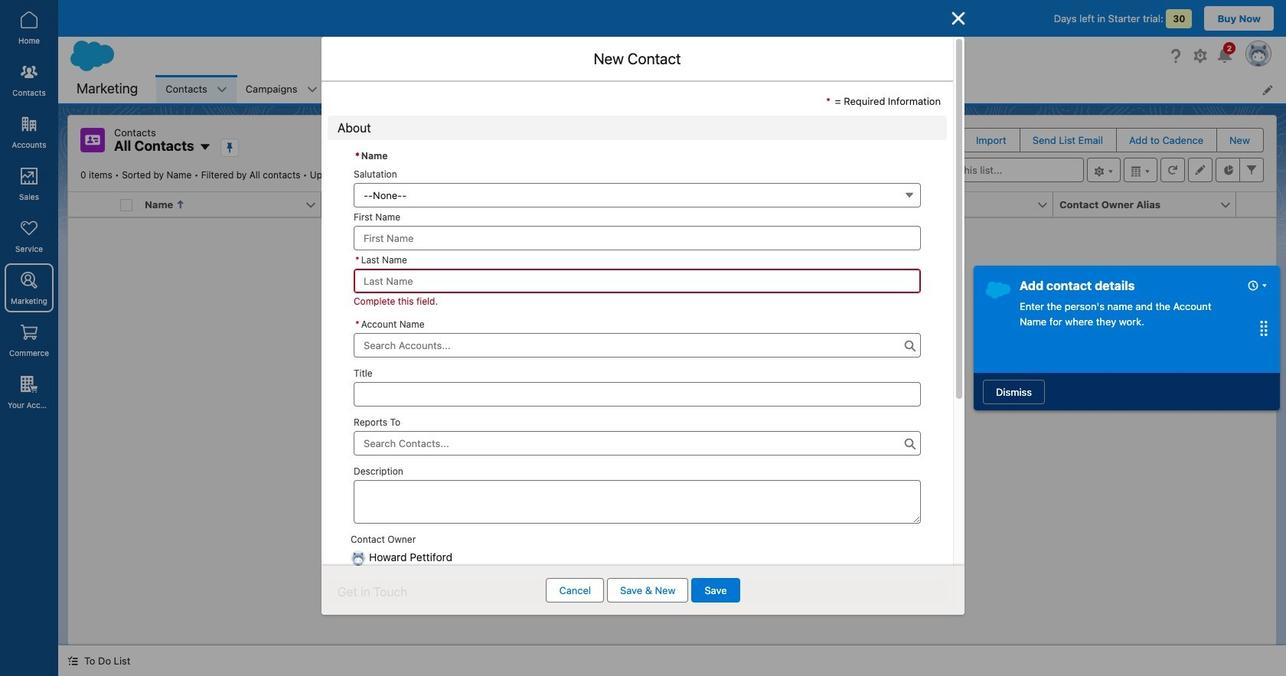 Task type: describe. For each thing, give the bounding box(es) containing it.
Salutation - Current Selection: --None-- button
[[354, 183, 921, 207]]

Search Contacts... text field
[[354, 431, 921, 455]]

item number element
[[68, 192, 114, 217]]

2 list item from the left
[[237, 75, 327, 103]]

4 list item from the left
[[411, 75, 476, 103]]

all contacts|contacts|list view element
[[67, 115, 1277, 646]]

action image
[[1237, 192, 1276, 217]]

Search Accounts... text field
[[354, 333, 921, 357]]

Search All Contacts list view. search field
[[900, 158, 1084, 182]]



Task type: vqa. For each thing, say whether or not it's contained in the screenshot.
Phone element
yes



Task type: locate. For each thing, give the bounding box(es) containing it.
None text field
[[354, 382, 921, 406], [354, 480, 921, 523], [354, 382, 921, 406], [354, 480, 921, 523]]

cell
[[114, 192, 139, 217]]

email element
[[871, 192, 1063, 217]]

3 list item from the left
[[327, 75, 411, 103]]

status inside all contacts|contacts|list view element
[[559, 326, 785, 511]]

Last Name text field
[[354, 268, 921, 293]]

all contacts status
[[80, 169, 310, 181]]

list
[[156, 75, 1286, 103]]

cell inside all contacts|contacts|list view element
[[114, 192, 139, 217]]

item number image
[[68, 192, 114, 217]]

list item
[[156, 75, 237, 103], [237, 75, 327, 103], [327, 75, 411, 103], [411, 75, 476, 103]]

phone element
[[688, 192, 880, 217]]

account name element
[[322, 192, 514, 217]]

list view controls image
[[1087, 158, 1121, 182]]

name element
[[139, 192, 331, 217]]

contact owner alias element
[[1054, 192, 1246, 217]]

status
[[559, 326, 785, 511]]

text default image
[[67, 656, 78, 666]]

inverse image
[[949, 9, 968, 28]]

select list display image
[[1124, 158, 1158, 182]]

First Name text field
[[354, 226, 921, 250]]

title element
[[505, 192, 697, 217]]

action element
[[1237, 192, 1276, 217]]

1 list item from the left
[[156, 75, 237, 103]]



